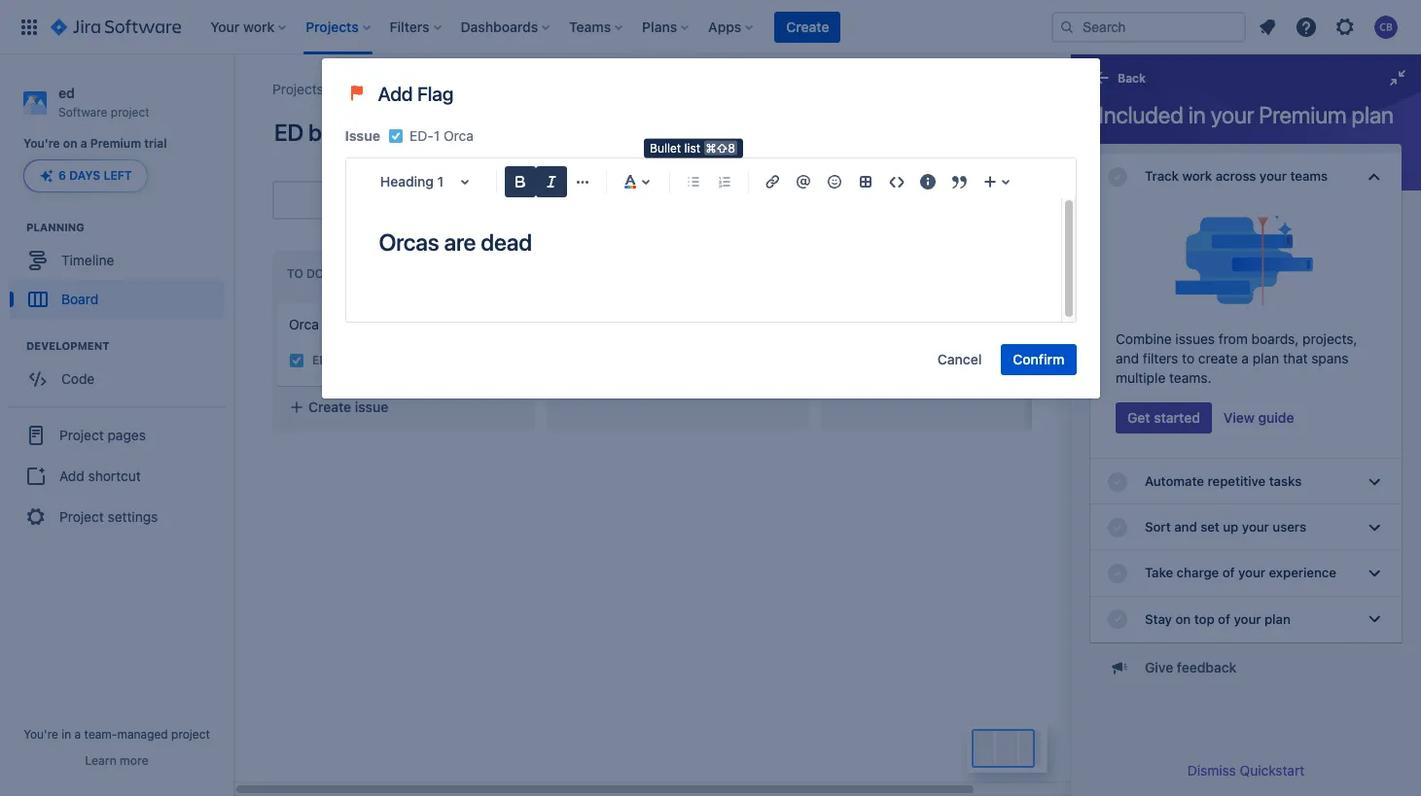 Task type: describe. For each thing, give the bounding box(es) containing it.
pages
[[108, 427, 146, 444]]

insights image
[[943, 189, 966, 212]]

selected issues element
[[345, 127, 388, 150]]

create issue button
[[277, 390, 530, 425]]

projects
[[272, 81, 324, 97]]

you're on a premium trial
[[23, 136, 167, 151]]

included in your premium plan
[[1099, 101, 1394, 128]]

add shortcut
[[59, 468, 141, 485]]

mention image
[[792, 170, 815, 194]]

development group
[[10, 339, 233, 405]]

checked image
[[1106, 165, 1130, 188]]

teams
[[1291, 168, 1328, 184]]

to do element
[[287, 267, 338, 281]]

ed-1 link
[[312, 352, 340, 369]]

create issue
[[308, 399, 388, 415]]

dismiss
[[1188, 763, 1237, 779]]

ed software project
[[58, 85, 149, 119]]

from
[[1219, 331, 1248, 347]]

settings
[[108, 509, 158, 525]]

planning group
[[10, 220, 233, 325]]

give
[[1145, 660, 1174, 676]]

group
[[774, 194, 812, 206]]

shortcut
[[88, 468, 141, 485]]

projects,
[[1303, 331, 1358, 347]]

combine
[[1116, 331, 1172, 347]]

confirm
[[1013, 351, 1065, 368]]

code snippet image
[[885, 170, 908, 194]]

Search this board text field
[[274, 183, 364, 218]]

project settings link
[[8, 497, 226, 539]]

group containing project pages
[[8, 407, 226, 545]]

project pages link
[[8, 415, 226, 458]]

 image inside add flag dialog
[[345, 82, 378, 105]]

bullet list ⌘⇧8
[[650, 141, 736, 156]]

to do
[[287, 267, 324, 281]]

project for project pages
[[59, 427, 104, 444]]

orcas are dead
[[379, 229, 532, 256]]

0 vertical spatial plan
[[1352, 101, 1394, 128]]

heading 1 button
[[365, 161, 488, 203]]

create
[[1199, 350, 1238, 367]]

learn
[[85, 754, 117, 769]]

ed for ed
[[347, 81, 363, 97]]

back
[[1118, 71, 1146, 86]]

are
[[444, 229, 476, 256]]

team-
[[84, 728, 117, 742]]

track work across your teams
[[1145, 168, 1328, 184]]

dismiss quickstart
[[1188, 763, 1305, 779]]

learn more
[[85, 754, 149, 769]]

development
[[26, 340, 109, 353]]

go back image
[[1091, 66, 1114, 90]]

ed-1 orca
[[410, 127, 474, 144]]

included
[[1099, 101, 1184, 128]]

invite
[[488, 192, 524, 209]]

ed board
[[274, 119, 368, 146]]

view
[[1224, 410, 1255, 426]]

board
[[308, 119, 368, 146]]

to
[[1182, 350, 1195, 367]]

ed- for ed-1
[[312, 353, 334, 368]]

dismiss quickstart link
[[1188, 763, 1305, 779]]

1 vertical spatial orca
[[289, 316, 319, 333]]

give feedback
[[1145, 660, 1237, 676]]

timeline link
[[10, 242, 224, 281]]

you're in a team-managed project
[[23, 728, 210, 742]]

across
[[1216, 168, 1257, 184]]

ed-1
[[312, 353, 340, 368]]

get started button
[[1116, 403, 1212, 434]]

software
[[58, 105, 107, 119]]

add flag
[[378, 83, 454, 105]]

project settings
[[59, 509, 158, 525]]

project inside ed software project
[[111, 105, 149, 119]]

cancel
[[938, 351, 982, 368]]

give feedback button
[[1097, 653, 1402, 684]]

work
[[1183, 168, 1213, 184]]

boards,
[[1252, 331, 1299, 347]]

a for you're on a premium trial
[[80, 136, 87, 151]]

tooltip containing bullet list
[[644, 139, 743, 158]]

orcas
[[379, 229, 439, 256]]

code
[[61, 371, 95, 387]]

insights
[[970, 192, 1021, 208]]

filters
[[1143, 350, 1179, 367]]

learn more button
[[85, 754, 149, 770]]

1 for ed-1 orca
[[434, 127, 440, 144]]

add shortcut button
[[8, 458, 226, 497]]

track work across your teams button
[[1091, 154, 1402, 200]]

quickstart
[[1240, 763, 1305, 779]]

ed
[[274, 119, 304, 146]]

table image
[[854, 170, 877, 194]]

get
[[1128, 410, 1151, 426]]

italic ⌘i image
[[540, 170, 563, 194]]

1 for ed-1
[[334, 353, 340, 368]]

that
[[1283, 350, 1308, 367]]

a for you're in a team-managed project
[[75, 728, 81, 742]]

bold ⌘b image
[[508, 170, 532, 194]]

and
[[1116, 350, 1140, 367]]

premium for trial
[[90, 136, 141, 151]]

primary element
[[12, 0, 1052, 54]]

to
[[287, 267, 303, 281]]

1 for heading 1
[[438, 173, 444, 190]]

Search field
[[1052, 11, 1247, 42]]

create for create issue
[[308, 399, 351, 415]]

feedback
[[1177, 660, 1237, 676]]

project for project settings
[[59, 509, 104, 525]]

a inside combine issues from boards, projects, and filters to create a plan that spans multiple teams.
[[1242, 350, 1249, 367]]

your inside dropdown button
[[1260, 168, 1287, 184]]



Task type: vqa. For each thing, say whether or not it's contained in the screenshot.
ADD A NEW TARGET TO THE PAGE. on the right of the page
no



Task type: locate. For each thing, give the bounding box(es) containing it.
confirm button
[[1002, 344, 1077, 376]]

bullet
[[650, 141, 681, 156]]

view guide link
[[1222, 403, 1297, 434]]

orca up task icon
[[289, 316, 319, 333]]

dead
[[481, 229, 532, 256]]

cancel button
[[926, 344, 994, 376]]

a right on
[[80, 136, 87, 151]]

ed- right task icon
[[312, 353, 334, 368]]

1 horizontal spatial your
[[1260, 168, 1287, 184]]

2 you're from the top
[[23, 728, 58, 742]]

plan
[[1352, 101, 1394, 128], [1253, 350, 1280, 367]]

insights button
[[931, 185, 1032, 216]]

0 horizontal spatial ed
[[58, 85, 75, 101]]

trial
[[144, 136, 167, 151]]

0 vertical spatial you're
[[23, 136, 60, 151]]

add left shortcut
[[59, 468, 84, 485]]

2 vertical spatial 1
[[334, 353, 340, 368]]

multiple
[[1116, 370, 1166, 386]]

create
[[787, 18, 830, 35], [308, 399, 351, 415]]

1 horizontal spatial ed-
[[410, 127, 434, 144]]

group
[[8, 407, 226, 545]]

issues
[[1176, 331, 1215, 347]]

premium left trial
[[90, 136, 141, 151]]

get started
[[1128, 410, 1201, 426]]

group by
[[774, 194, 829, 206]]

1 horizontal spatial plan
[[1352, 101, 1394, 128]]

1 vertical spatial ed-
[[312, 353, 334, 368]]

in for included
[[1189, 101, 1206, 128]]

your left teams
[[1260, 168, 1287, 184]]

your
[[1211, 101, 1255, 128], [1260, 168, 1287, 184]]

board link
[[10, 281, 224, 319]]

1 right task icon
[[334, 353, 340, 368]]

ed for ed software project
[[58, 85, 75, 101]]

issue
[[355, 399, 388, 415]]

1 right task image
[[434, 127, 440, 144]]

2 vertical spatial a
[[75, 728, 81, 742]]

timeline
[[61, 252, 114, 268]]

cj baylor image
[[405, 185, 436, 216]]

quote image
[[947, 170, 971, 194]]

0 horizontal spatial add
[[59, 468, 84, 485]]

1 horizontal spatial in
[[1189, 101, 1206, 128]]

0 horizontal spatial plan
[[1253, 350, 1280, 367]]

premium
[[1260, 101, 1347, 128], [90, 136, 141, 151]]

0 vertical spatial orca
[[444, 127, 474, 144]]

1 vertical spatial add
[[59, 468, 84, 485]]

teams.
[[1170, 370, 1212, 386]]

0 horizontal spatial premium
[[90, 136, 141, 151]]

a down from
[[1242, 350, 1249, 367]]

1 horizontal spatial ed
[[347, 81, 363, 97]]

0 horizontal spatial in
[[62, 728, 71, 742]]

flag
[[417, 83, 454, 105]]

progress bar
[[1091, 144, 1402, 154]]

heading 1
[[380, 173, 444, 190]]

add left flag
[[378, 83, 413, 105]]

started
[[1154, 410, 1201, 426]]

planning
[[26, 221, 84, 234]]

project down add shortcut
[[59, 509, 104, 525]]

add for add shortcut
[[59, 468, 84, 485]]

spans
[[1312, 350, 1349, 367]]

project right the managed
[[171, 728, 210, 742]]

in
[[1189, 101, 1206, 128], [62, 728, 71, 742]]

create banner
[[0, 0, 1422, 54]]

more formatting image
[[571, 170, 594, 194]]

ed up board
[[347, 81, 363, 97]]

ed link
[[347, 78, 363, 101]]

1 vertical spatial plan
[[1253, 350, 1280, 367]]

project pages
[[59, 427, 146, 444]]

plan inside combine issues from boards, projects, and filters to create a plan that spans multiple teams.
[[1253, 350, 1280, 367]]

orca
[[444, 127, 474, 144], [289, 316, 319, 333]]

0 vertical spatial in
[[1189, 101, 1206, 128]]

1 vertical spatial premium
[[90, 136, 141, 151]]

managed
[[117, 728, 168, 742]]

track
[[1145, 168, 1179, 184]]

1 right cj baylor image
[[438, 173, 444, 190]]

in right "included"
[[1189, 101, 1206, 128]]

code link
[[10, 360, 224, 399]]

tooltip
[[644, 139, 743, 158]]

task image
[[388, 128, 410, 144]]

create inside primary element
[[787, 18, 830, 35]]

0 horizontal spatial orca
[[289, 316, 319, 333]]

0 vertical spatial a
[[80, 136, 87, 151]]

add people image
[[453, 189, 477, 212]]

1 horizontal spatial premium
[[1260, 101, 1347, 128]]

list
[[685, 141, 701, 156]]

⌘⇧8
[[706, 141, 736, 156]]

0 vertical spatial project
[[59, 427, 104, 444]]

1 horizontal spatial project
[[171, 728, 210, 742]]

back button
[[1079, 62, 1158, 93]]

minimize image
[[1387, 66, 1410, 90]]

0 vertical spatial project
[[111, 105, 149, 119]]

ed inside ed software project
[[58, 85, 75, 101]]

task image
[[289, 353, 305, 369]]

project up trial
[[111, 105, 149, 119]]

view guide
[[1224, 410, 1295, 426]]

1 vertical spatial your
[[1260, 168, 1287, 184]]

combine issues from boards, projects, and filters to create a plan that spans multiple teams.
[[1116, 331, 1358, 386]]

1 vertical spatial you're
[[23, 728, 58, 742]]

info panel image
[[916, 170, 940, 194]]

project up add shortcut
[[59, 427, 104, 444]]

1 vertical spatial a
[[1242, 350, 1249, 367]]

you're for you're in a team-managed project
[[23, 728, 58, 742]]

guide
[[1259, 410, 1295, 426]]

0 vertical spatial create
[[787, 18, 830, 35]]

1 vertical spatial project
[[59, 509, 104, 525]]

ed- inside add flag dialog
[[410, 127, 434, 144]]

project
[[111, 105, 149, 119], [171, 728, 210, 742]]

premium for plan
[[1260, 101, 1347, 128]]

1 vertical spatial 1
[[438, 173, 444, 190]]

0 vertical spatial your
[[1211, 101, 1255, 128]]

0 vertical spatial ed-
[[410, 127, 434, 144]]

ed- for ed-1 orca
[[410, 127, 434, 144]]

0 vertical spatial 1
[[434, 127, 440, 144]]

0 vertical spatial premium
[[1260, 101, 1347, 128]]

0 horizontal spatial your
[[1211, 101, 1255, 128]]

ed- down add flag
[[410, 127, 434, 144]]

you're
[[23, 136, 60, 151], [23, 728, 58, 742]]

a
[[80, 136, 87, 151], [1242, 350, 1249, 367], [75, 728, 81, 742]]

more
[[120, 754, 149, 769]]

in for you're
[[62, 728, 71, 742]]

project
[[59, 427, 104, 444], [59, 509, 104, 525]]

heading
[[380, 173, 434, 190]]

2 project from the top
[[59, 509, 104, 525]]

you're left on
[[23, 136, 60, 151]]

plan down boards,
[[1253, 350, 1280, 367]]

1 project from the top
[[59, 427, 104, 444]]

1 vertical spatial in
[[62, 728, 71, 742]]

1 vertical spatial create
[[308, 399, 351, 415]]

on
[[63, 136, 77, 151]]

you're for you're on a premium trial
[[23, 136, 60, 151]]

1 horizontal spatial create
[[787, 18, 830, 35]]

ed up software
[[58, 85, 75, 101]]

 image
[[345, 82, 378, 105]]

emoji image
[[823, 170, 846, 194]]

1 horizontal spatial add
[[378, 83, 413, 105]]

a left team-
[[75, 728, 81, 742]]

create button
[[775, 11, 841, 42]]

in left team-
[[62, 728, 71, 742]]

0 horizontal spatial project
[[111, 105, 149, 119]]

you're left team-
[[23, 728, 58, 742]]

do
[[307, 267, 324, 281]]

1
[[434, 127, 440, 144], [438, 173, 444, 190], [334, 353, 340, 368]]

1 horizontal spatial orca
[[444, 127, 474, 144]]

add flag dialog
[[322, 58, 1100, 399]]

add inside dialog
[[378, 83, 413, 105]]

ed-
[[410, 127, 434, 144], [312, 353, 334, 368]]

0 horizontal spatial create
[[308, 399, 351, 415]]

issue
[[345, 127, 381, 144]]

orca inside add flag dialog
[[444, 127, 474, 144]]

create for create
[[787, 18, 830, 35]]

add
[[378, 83, 413, 105], [59, 468, 84, 485]]

1 you're from the top
[[23, 136, 60, 151]]

link image
[[760, 170, 784, 194]]

premium up teams
[[1260, 101, 1347, 128]]

by
[[815, 194, 829, 206]]

your up across
[[1211, 101, 1255, 128]]

1 inside popup button
[[438, 173, 444, 190]]

add for add flag
[[378, 83, 413, 105]]

orca down flag
[[444, 127, 474, 144]]

0 vertical spatial add
[[378, 83, 413, 105]]

plan down the minimize icon
[[1352, 101, 1394, 128]]

0 horizontal spatial ed-
[[312, 353, 334, 368]]

search image
[[1060, 19, 1075, 35]]

jira software image
[[51, 15, 181, 38], [51, 15, 181, 38]]

1 vertical spatial project
[[171, 728, 210, 742]]

Optional: Let your team know why this issue has been flagged - Main content area, start typing to enter text. text field
[[379, 229, 1028, 291]]

add inside button
[[59, 468, 84, 485]]



